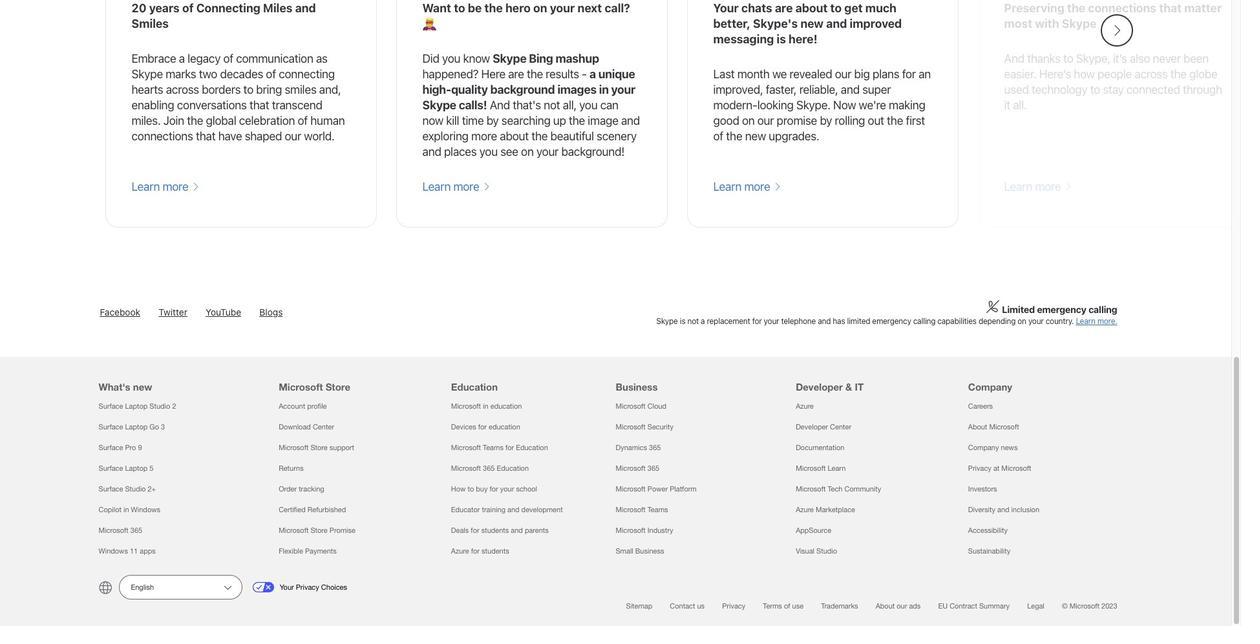 Task type: vqa. For each thing, say whether or not it's contained in the screenshot.


Task type: describe. For each thing, give the bounding box(es) containing it.
surface for surface laptop go 3
[[99, 423, 123, 431]]

5
[[150, 464, 154, 472]]

microsoft power platform link
[[616, 485, 697, 493]]

cloud
[[648, 402, 667, 410]]

payments
[[305, 547, 337, 555]]

much
[[866, 1, 897, 15]]

0 horizontal spatial windows
[[99, 547, 128, 555]]

3
[[161, 423, 165, 431]]

are inside the your chats are about to get much better, skype's new and improved messaging is here!
[[776, 1, 793, 15]]

educator
[[451, 506, 480, 514]]

skype inside embrace a legacy of communication as skype marks two decades of connecting hearts across borders to bring smiles and, enabling conversations that transcend miles. join the global celebration of human connections that have shaped our world.
[[132, 67, 163, 81]]

company for company
[[969, 381, 1013, 393]]

0 vertical spatial windows
[[131, 506, 160, 514]]

learn for did you know
[[423, 180, 451, 193]]

&
[[846, 381, 853, 393]]

our left ads
[[897, 602, 908, 610]]

privacy at microsoft link
[[969, 464, 1032, 472]]

your privacy choices
[[280, 583, 347, 591]]

mashup
[[556, 52, 599, 65]]

what's new heading
[[99, 357, 263, 396]]

surface for surface laptop 5
[[99, 464, 123, 472]]

improved
[[850, 17, 903, 31]]

your inside ​want to be the hero on your next call? 🦸
[[550, 1, 575, 15]]

teams for microsoft teams for education
[[483, 444, 504, 452]]

students for deals
[[482, 527, 509, 534]]

devices
[[451, 423, 477, 431]]

in for copilot in windows
[[124, 506, 129, 514]]

documentation link
[[796, 444, 845, 452]]

school
[[516, 485, 538, 493]]

documentation
[[796, 444, 845, 452]]

of down transcend
[[298, 114, 308, 127]]

better,
[[714, 17, 751, 31]]

microsoft up the news
[[990, 423, 1020, 431]]

deals for students and parents link
[[451, 527, 549, 534]]

learn for embrace a legacy of communication as skype marks two decades of connecting hearts across borders to bring smiles and, enabling conversations that transcend miles. join the global celebration of human connections that have shaped our world.
[[132, 180, 160, 193]]

and inside the your chats are about to get much better, skype's new and improved messaging is here!
[[827, 17, 848, 31]]

download
[[279, 423, 311, 431]]

our down looking on the right of page
[[758, 114, 775, 127]]

business heading
[[616, 357, 781, 396]]

eu
[[939, 602, 948, 610]]

twitter link
[[159, 307, 188, 318]]

1 vertical spatial education
[[516, 444, 548, 452]]

on inside ​want to be the hero on your next call? 🦸
[[534, 1, 548, 15]]

more for did you know
[[454, 180, 480, 193]]

365 up "how to buy for your school" link
[[483, 464, 495, 472]]

privacy inside your privacy choices "link"
[[296, 583, 319, 591]]

the right out
[[888, 114, 904, 127]]

reliable,
[[800, 83, 839, 96]]

microsoft in education link
[[451, 402, 522, 410]]

laptop for 5
[[125, 464, 148, 472]]

1 horizontal spatial you
[[480, 145, 498, 159]]

trademarks
[[822, 602, 859, 610]]

microsoft power platform
[[616, 485, 697, 493]]

order tracking
[[279, 485, 325, 493]]

and inside limited emergency calling skype is not a replacement for your telephone and has limited emergency calling capabilities depending on your country. learn more.
[[818, 316, 831, 326]]

365 down security
[[649, 444, 661, 452]]

company news
[[969, 444, 1018, 452]]

terms
[[764, 602, 783, 610]]

and up scenery
[[622, 114, 640, 127]]

2 vertical spatial education
[[497, 464, 529, 472]]

for up microsoft 365 education
[[506, 444, 514, 452]]

order tracking link
[[279, 485, 325, 493]]

© microsoft 2023
[[1063, 602, 1118, 610]]

education heading
[[451, 357, 608, 396]]

surface laptop go 3
[[99, 423, 165, 431]]

last
[[714, 67, 735, 81]]

how to buy for your school
[[451, 485, 538, 493]]

hearts
[[132, 83, 163, 96]]

about inside the your chats are about to get much better, skype's new and improved messaging is here!
[[796, 1, 828, 15]]

in for microsoft in education
[[483, 402, 489, 410]]

developer & it heading
[[796, 357, 953, 396]]

download center link
[[279, 423, 334, 431]]

diversity and inclusion link
[[969, 506, 1040, 514]]

not inside limited emergency calling skype is not a replacement for your telephone and has limited emergency calling capabilities depending on your country. learn more.
[[688, 316, 699, 326]]

2 horizontal spatial you
[[580, 98, 598, 112]]

surface for surface laptop studio 2
[[99, 402, 123, 410]]

and,
[[319, 83, 341, 96]]

accessibility
[[969, 527, 1008, 534]]

your chats are about to get much better, skype's new and improved messaging is here!
[[714, 1, 903, 46]]

microsoft for microsoft store heading
[[279, 381, 323, 393]]

embrace a legacy of communication as skype marks two decades of connecting hearts across borders to bring smiles and, enabling conversations that transcend miles. join the global celebration of human connections that have shaped our world.
[[132, 52, 345, 143]]

flexible
[[279, 547, 303, 555]]

choices
[[321, 583, 347, 591]]

windows 11 apps
[[99, 547, 156, 555]]

0 vertical spatial calling
[[1089, 304, 1118, 315]]

marks
[[166, 67, 196, 81]]

microsoft tech community link
[[796, 485, 882, 493]]

youtube
[[206, 307, 241, 318]]

a inside "a unique high-quality background images in your skype calls!"
[[590, 67, 596, 81]]

surface studio 2+
[[99, 485, 156, 493]]

new inside the your chats are about to get much better, skype's new and improved messaging is here!
[[801, 17, 824, 31]]

company heading
[[969, 357, 1126, 396]]

more for last month we revealed our big plans for an improved, faster, reliable, and super modern-looking skype. now we're making good on our promise by rolling out the first of the new upgrades.
[[745, 180, 771, 193]]

legal link
[[1028, 602, 1045, 610]]

up
[[554, 114, 566, 127]]

microsoft cloud
[[616, 402, 667, 410]]

your down limited
[[1029, 316, 1044, 326]]

world.
[[304, 129, 335, 143]]

center for developer
[[831, 423, 852, 431]]

youtube link
[[206, 307, 241, 318]]

the down searching
[[532, 129, 548, 143]]

and
[[490, 98, 510, 112]]

for down deals for students and parents
[[471, 547, 480, 555]]

studio for visual studio
[[817, 547, 838, 555]]

developer for developer center
[[796, 423, 829, 431]]

skype inside limited emergency calling skype is not a replacement for your telephone and has limited emergency calling capabilities depending on your country. learn more.
[[657, 316, 678, 326]]

azure for azure link
[[796, 402, 814, 410]]

0 vertical spatial that
[[250, 98, 269, 112]]

learn more link for embrace a legacy of communication as skype marks two decades of connecting hearts across borders to bring smiles and, enabling conversations that transcend miles. join the global celebration of human connections that have shaped our world.
[[132, 179, 199, 195]]

across
[[166, 83, 199, 96]]

microsoft down dynamics
[[616, 464, 646, 472]]

microsoft learn link
[[796, 464, 846, 472]]

skype's
[[754, 17, 798, 31]]

footer resource links element
[[37, 357, 1195, 561]]

your inside the footer resource links element
[[501, 485, 515, 493]]

our inside embrace a legacy of communication as skype marks two decades of connecting hearts across borders to bring smiles and, enabling conversations that transcend miles. join the global celebration of human connections that have shaped our world.
[[285, 129, 301, 143]]

blogs
[[260, 307, 283, 318]]

can
[[601, 98, 619, 112]]

and down exploring
[[423, 145, 442, 159]]

privacy link
[[723, 602, 746, 610]]

microsoft store
[[279, 381, 351, 393]]

celebration
[[239, 114, 295, 127]]

studio for surface studio 2+
[[125, 485, 146, 493]]

we
[[773, 67, 787, 81]]

20 years of connecting miles and smiles
[[132, 1, 316, 31]]

improved,
[[714, 83, 764, 96]]

learn for last month we revealed our big plans for an improved, faster, reliable, and super modern-looking skype. now we're making good on our promise by rolling out the first of the new upgrades.
[[714, 180, 742, 193]]

students for azure
[[482, 547, 510, 555]]

azure for azure marketplace
[[796, 506, 814, 514]]

super
[[863, 83, 892, 96]]

how
[[451, 485, 466, 493]]

surface for surface pro 9
[[99, 444, 123, 452]]

calls!
[[459, 98, 487, 112]]

of up bring
[[266, 67, 276, 81]]

more for embrace a legacy of communication as skype marks two decades of connecting hearts across borders to bring smiles and, enabling conversations that transcend miles. join the global celebration of human connections that have shaped our world.
[[163, 180, 188, 193]]

windows 11 apps link
[[99, 547, 156, 555]]

your for your chats are about to get much better, skype's new and improved messaging is here!
[[714, 1, 739, 15]]

trademarks link
[[822, 602, 859, 610]]

faster,
[[766, 83, 797, 96]]

diversity
[[969, 506, 996, 514]]

microsoft for microsoft store promise link
[[279, 527, 309, 534]]

by inside the last month we revealed our big plans for an improved, faster, reliable, and super modern-looking skype. now we're making good on our promise by rolling out the first of the new upgrades.
[[820, 114, 833, 127]]

microsoft teams for education link
[[451, 444, 548, 452]]

not inside and that's not all, you can now kill time by searching up the image and exploring more about the beautiful scenery and places you see on your background!
[[544, 98, 560, 112]]

to inside ​want to be the hero on your next call? 🦸
[[454, 1, 466, 15]]

more inside and that's not all, you can now kill time by searching up the image and exploring more about the beautiful scenery and places you see on your background!
[[472, 129, 497, 143]]

in inside "a unique high-quality background images in your skype calls!"
[[599, 83, 609, 96]]

by inside and that's not all, you can now kill time by searching up the image and exploring more about the beautiful scenery and places you see on your background!
[[487, 114, 499, 127]]

two
[[199, 67, 217, 81]]

microsoft security link
[[616, 423, 674, 431]]

microsoft for microsoft tech community link
[[796, 485, 826, 493]]

microsoft for microsoft 365 education link
[[451, 464, 481, 472]]

scenery
[[597, 129, 637, 143]]

searching
[[502, 114, 551, 127]]

to inside embrace a legacy of communication as skype marks two decades of connecting hearts across borders to bring smiles and, enabling conversations that transcend miles. join the global celebration of human connections that have shaped our world.
[[244, 83, 254, 96]]

company for company news
[[969, 444, 1000, 452]]

on inside limited emergency calling skype is not a replacement for your telephone and has limited emergency calling capabilities depending on your country. learn more.
[[1018, 316, 1027, 326]]

microsoft for microsoft in education link
[[451, 402, 481, 410]]

your inside "a unique high-quality background images in your skype calls!"
[[612, 83, 636, 96]]

first
[[907, 114, 926, 127]]

20
[[132, 1, 146, 15]]

of left use
[[785, 602, 791, 610]]

microsoft for microsoft industry link
[[616, 527, 646, 534]]

copilot
[[99, 506, 122, 514]]

the up beautiful
[[569, 114, 585, 127]]

microsoft teams for education
[[451, 444, 548, 452]]

surface for surface studio 2+
[[99, 485, 123, 493]]

privacy for privacy at microsoft
[[969, 464, 992, 472]]

connections
[[132, 129, 193, 143]]

new inside heading
[[133, 381, 152, 393]]

of inside 20 years of connecting miles and smiles
[[182, 1, 194, 15]]

eu contract summary link
[[939, 602, 1010, 610]]

the down good
[[727, 129, 743, 143]]

to inside the footer resource links element
[[468, 485, 474, 493]]

and left parents
[[511, 527, 523, 534]]

2023
[[1102, 602, 1118, 610]]

microsoft down copilot
[[99, 527, 129, 534]]

contract
[[950, 602, 978, 610]]

surface laptop 5 link
[[99, 464, 154, 472]]

profile
[[307, 402, 327, 410]]

investors link
[[969, 485, 998, 493]]

skype inside "a unique high-quality background images in your skype calls!"
[[423, 98, 457, 112]]

microsoft store heading
[[279, 357, 436, 396]]

of up 'decades'
[[223, 52, 233, 65]]

for right deals
[[471, 527, 480, 534]]

connecting
[[196, 1, 261, 15]]

use
[[793, 602, 804, 610]]



Task type: locate. For each thing, give the bounding box(es) containing it.
terms of use
[[764, 602, 804, 610]]

0 horizontal spatial are
[[509, 67, 524, 81]]

in right copilot
[[124, 506, 129, 514]]

laptop left 5
[[125, 464, 148, 472]]

education inside heading
[[451, 381, 498, 393]]

laptop for studio
[[125, 402, 148, 410]]

human
[[311, 114, 345, 127]]

microsoft up small
[[616, 527, 646, 534]]

1 vertical spatial students
[[482, 547, 510, 555]]

1 learn more from the left
[[132, 180, 191, 193]]

0 vertical spatial business
[[616, 381, 658, 393]]

to left buy
[[468, 485, 474, 493]]

1 vertical spatial store
[[311, 444, 328, 452]]

microsoft down documentation
[[796, 464, 826, 472]]

your left the school
[[501, 485, 515, 493]]

a left replacement
[[701, 316, 705, 326]]

1 horizontal spatial learn more link
[[423, 179, 490, 195]]

2 vertical spatial studio
[[817, 547, 838, 555]]

about microsoft link
[[969, 423, 1020, 431]]

training
[[482, 506, 506, 514]]

bring
[[256, 83, 282, 96]]

1 vertical spatial your
[[280, 583, 294, 591]]

visual studio
[[796, 547, 838, 555]]

to left get
[[831, 1, 842, 15]]

of right years at the top of the page
[[182, 1, 194, 15]]

on right see
[[521, 145, 534, 159]]

center for microsoft
[[313, 423, 334, 431]]

english
[[131, 583, 154, 591]]

california consumer privacy act (ccpa) opt-out icon image
[[252, 582, 280, 593]]

2 learn more link from the left
[[423, 179, 490, 195]]

1 horizontal spatial windows
[[131, 506, 160, 514]]

company news link
[[969, 444, 1018, 452]]

0 vertical spatial emergency
[[1038, 304, 1087, 315]]

for inside the last month we revealed our big plans for an improved, faster, reliable, and super modern-looking skype. now we're making good on our promise by rolling out the first of the new upgrades.
[[903, 67, 917, 81]]

2 vertical spatial a
[[701, 316, 705, 326]]

microsoft store support
[[279, 444, 354, 452]]

microsoft 365 up windows 11 apps link
[[99, 527, 142, 534]]

1 horizontal spatial your
[[714, 1, 739, 15]]

learn more link
[[132, 179, 199, 195], [423, 179, 490, 195], [714, 179, 782, 195]]

learn more for last month we revealed our big plans for an improved, faster, reliable, and super modern-looking skype. now we're making good on our promise by rolling out the first of the new upgrades.
[[714, 180, 773, 193]]

store for microsoft store promise
[[311, 527, 328, 534]]

for right buy
[[490, 485, 499, 493]]

1 vertical spatial new
[[746, 129, 767, 143]]

0 vertical spatial microsoft 365
[[616, 464, 660, 472]]

new up surface laptop studio 2 link
[[133, 381, 152, 393]]

0 horizontal spatial about
[[500, 129, 529, 143]]

new up here!
[[801, 17, 824, 31]]

2 developer from the top
[[796, 423, 829, 431]]

365 up 11
[[131, 527, 142, 534]]

an
[[919, 67, 931, 81]]

your inside "link"
[[280, 583, 294, 591]]

0 horizontal spatial emergency
[[873, 316, 912, 326]]

microsoft up account profile link in the bottom left of the page
[[279, 381, 323, 393]]

facebook link
[[100, 307, 140, 318]]

a inside embrace a legacy of communication as skype marks two decades of connecting hearts across borders to bring smiles and, enabling conversations that transcend miles. join the global celebration of human connections that have shaped our world.
[[179, 52, 185, 65]]

0 vertical spatial teams
[[483, 444, 504, 452]]

1 vertical spatial windows
[[99, 547, 128, 555]]

azure for azure for students
[[451, 547, 469, 555]]

2 surface from the top
[[99, 423, 123, 431]]

more down upgrades. in the top right of the page
[[745, 180, 771, 193]]

your inside and that's not all, you can now kill time by searching up the image and exploring more about the beautiful scenery and places you see on your background!
[[537, 145, 559, 159]]

microsoft for microsoft learn link
[[796, 464, 826, 472]]

us
[[698, 602, 705, 610]]

2 horizontal spatial learn more
[[714, 180, 773, 193]]

and up now
[[841, 83, 860, 96]]

2 vertical spatial azure
[[451, 547, 469, 555]]

0 horizontal spatial studio
[[125, 485, 146, 493]]

promise
[[330, 527, 356, 534]]

learn inside the footer resource links element
[[828, 464, 846, 472]]

on down "modern-"
[[743, 114, 755, 127]]

small business link
[[616, 547, 665, 555]]

now
[[834, 98, 857, 112]]

your down unique
[[612, 83, 636, 96]]

are up background on the top
[[509, 67, 524, 81]]

business inside heading
[[616, 381, 658, 393]]

studio left 2+
[[125, 485, 146, 493]]

business down microsoft industry
[[636, 547, 665, 555]]

0 horizontal spatial is
[[680, 316, 686, 326]]

microsoft in education
[[451, 402, 522, 410]]

2 vertical spatial privacy
[[723, 602, 746, 610]]

developer up azure link
[[796, 381, 843, 393]]

is left replacement
[[680, 316, 686, 326]]

skype up hearts
[[132, 67, 163, 81]]

learn inside limited emergency calling skype is not a replacement for your telephone and has limited emergency calling capabilities depending on your country. learn more.
[[1077, 316, 1096, 326]]

microsoft store support link
[[279, 444, 354, 452]]

facebook
[[100, 307, 140, 318]]

to inside the your chats are about to get much better, skype's new and improved messaging is here!
[[831, 1, 842, 15]]

windows down 2+
[[131, 506, 160, 514]]

about inside the footer resource links element
[[969, 423, 988, 431]]

and left has
[[818, 316, 831, 326]]

1 horizontal spatial by
[[820, 114, 833, 127]]

1 horizontal spatial about
[[796, 1, 828, 15]]

laptop left go
[[125, 423, 148, 431]]

windows
[[131, 506, 160, 514], [99, 547, 128, 555]]

of inside the last month we revealed our big plans for an improved, faster, reliable, and super modern-looking skype. now we're making good on our promise by rolling out the first of the new upgrades.
[[714, 129, 724, 143]]

1 horizontal spatial not
[[688, 316, 699, 326]]

2 by from the left
[[820, 114, 833, 127]]

sitemap
[[626, 602, 653, 610]]

eu contract summary
[[939, 602, 1010, 610]]

all,
[[563, 98, 577, 112]]

for right devices
[[479, 423, 487, 431]]

skype inside did you know skype bing mashup happened? here are the results -
[[493, 52, 527, 65]]

microsoft right the at
[[1002, 464, 1032, 472]]

the inside embrace a legacy of communication as skype marks two decades of connecting hearts across borders to bring smiles and, enabling conversations that transcend miles. join the global celebration of human connections that have shaped our world.
[[187, 114, 203, 127]]

about for about our ads
[[876, 602, 895, 610]]

1 horizontal spatial emergency
[[1038, 304, 1087, 315]]

company inside company heading
[[969, 381, 1013, 393]]

skype.
[[797, 98, 831, 112]]

microsoft 365 for microsoft 365 link to the right
[[616, 464, 660, 472]]

connecting
[[279, 67, 335, 81]]

microsoft for microsoft teams for education link
[[451, 444, 481, 452]]

emergency right limited
[[873, 316, 912, 326]]

2 horizontal spatial new
[[801, 17, 824, 31]]

and inside 20 years of connecting miles and smiles
[[295, 1, 316, 15]]

chats
[[742, 1, 773, 15]]

and right diversity
[[998, 506, 1010, 514]]

​want to be the hero on your next call? 🦸
[[423, 1, 631, 31]]

0 vertical spatial new
[[801, 17, 824, 31]]

not left replacement
[[688, 316, 699, 326]]

1 vertical spatial not
[[688, 316, 699, 326]]

students down training
[[482, 527, 509, 534]]

1 vertical spatial about
[[876, 602, 895, 610]]

2 horizontal spatial learn more link
[[714, 179, 782, 195]]

1 learn more link from the left
[[132, 179, 199, 195]]

1 vertical spatial education
[[489, 423, 521, 431]]

the inside did you know skype bing mashup happened? here are the results -
[[527, 67, 543, 81]]

promise
[[777, 114, 818, 127]]

3 laptop from the top
[[125, 464, 148, 472]]

learn more for embrace a legacy of communication as skype marks two decades of connecting hearts across borders to bring smiles and, enabling conversations that transcend miles. join the global celebration of human connections that have shaped our world.
[[132, 180, 191, 193]]

the inside ​want to be the hero on your next call? 🦸
[[485, 1, 503, 15]]

1 horizontal spatial are
[[776, 1, 793, 15]]

the right be
[[485, 1, 503, 15]]

by down skype.
[[820, 114, 833, 127]]

1 horizontal spatial a
[[590, 67, 596, 81]]

you inside did you know skype bing mashup happened? here are the results -
[[442, 52, 461, 65]]

a inside limited emergency calling skype is not a replacement for your telephone and has limited emergency calling capabilities depending on your country. learn more.
[[701, 316, 705, 326]]

2 horizontal spatial privacy
[[969, 464, 992, 472]]

microsoft down microsoft learn link
[[796, 485, 826, 493]]

privacy for privacy link
[[723, 602, 746, 610]]

1 vertical spatial emergency
[[873, 316, 912, 326]]

1 horizontal spatial learn more
[[423, 180, 482, 193]]

1 vertical spatial about
[[500, 129, 529, 143]]

about up see
[[500, 129, 529, 143]]

0 horizontal spatial new
[[133, 381, 152, 393]]

learn more link for last month we revealed our big plans for an improved, faster, reliable, and super modern-looking skype. now we're making good on our promise by rolling out the first of the new upgrades.
[[714, 179, 782, 195]]

education for devices for education
[[489, 423, 521, 431]]

by down "and"
[[487, 114, 499, 127]]

surface studio 2+ link
[[99, 485, 156, 493]]

4 surface from the top
[[99, 464, 123, 472]]

azure marketplace
[[796, 506, 856, 514]]

teams down power
[[648, 506, 669, 514]]

1 laptop from the top
[[125, 402, 148, 410]]

developer down azure link
[[796, 423, 829, 431]]

1 developer from the top
[[796, 381, 843, 393]]

on inside the last month we revealed our big plans for an improved, faster, reliable, and super modern-looking skype. now we're making good on our promise by rolling out the first of the new upgrades.
[[743, 114, 755, 127]]

unique
[[599, 67, 636, 81]]

enabling
[[132, 98, 174, 112]]

background!
[[562, 145, 625, 159]]

1 vertical spatial business
[[636, 547, 665, 555]]

microsoft up microsoft industry
[[616, 506, 646, 514]]

1 horizontal spatial privacy
[[723, 602, 746, 610]]

azure down deals
[[451, 547, 469, 555]]

0 horizontal spatial calling
[[914, 316, 936, 326]]

0 horizontal spatial that
[[196, 129, 216, 143]]

365 up microsoft power platform link
[[648, 464, 660, 472]]

2 horizontal spatial in
[[599, 83, 609, 96]]

your for your privacy choices
[[280, 583, 294, 591]]

more down places
[[454, 180, 480, 193]]

certified refurbished link
[[279, 506, 346, 514]]

0 horizontal spatial microsoft 365 link
[[99, 527, 142, 534]]

microsoft down certified
[[279, 527, 309, 534]]

microsoft up dynamics
[[616, 423, 646, 431]]

0 vertical spatial in
[[599, 83, 609, 96]]

5 surface from the top
[[99, 485, 123, 493]]

returns link
[[279, 464, 304, 472]]

0 horizontal spatial about
[[876, 602, 895, 610]]

0 vertical spatial education
[[451, 381, 498, 393]]

1 vertical spatial calling
[[914, 316, 936, 326]]

1 vertical spatial a
[[590, 67, 596, 81]]

0 horizontal spatial by
[[487, 114, 499, 127]]

that down global
[[196, 129, 216, 143]]

company up careers link
[[969, 381, 1013, 393]]

surface left pro
[[99, 444, 123, 452]]

2 horizontal spatial a
[[701, 316, 705, 326]]

students down deals for students and parents
[[482, 547, 510, 555]]

dynamics 365 link
[[616, 444, 661, 452]]

microsoft 365 link up windows 11 apps link
[[99, 527, 142, 534]]

3 learn more from the left
[[714, 180, 773, 193]]

store for microsoft store
[[326, 381, 351, 393]]

your left telephone
[[764, 316, 780, 326]]

1 vertical spatial laptop
[[125, 423, 148, 431]]

1 vertical spatial privacy
[[296, 583, 319, 591]]

privacy left choices
[[296, 583, 319, 591]]

microsoft security
[[616, 423, 674, 431]]

0 vertical spatial not
[[544, 98, 560, 112]]

teams for microsoft teams
[[648, 506, 669, 514]]

microsoft for the microsoft security link
[[616, 423, 646, 431]]

is inside the your chats are about to get much better, skype's new and improved messaging is here!
[[777, 32, 787, 46]]

account profile
[[279, 402, 327, 410]]

for right replacement
[[753, 316, 762, 326]]

bing
[[529, 52, 554, 65]]

1 vertical spatial microsoft 365 link
[[99, 527, 142, 534]]

the down bing
[[527, 67, 543, 81]]

microsoft for microsoft store support link
[[279, 444, 309, 452]]

miles
[[263, 1, 293, 15]]

laptop
[[125, 402, 148, 410], [125, 423, 148, 431], [125, 464, 148, 472]]

on inside and that's not all, you can now kill time by searching up the image and exploring more about the beautiful scenery and places you see on your background!
[[521, 145, 534, 159]]

sitemap link
[[626, 602, 653, 610]]

industry
[[648, 527, 674, 534]]

3 surface from the top
[[99, 444, 123, 452]]

at
[[994, 464, 1000, 472]]

see
[[501, 145, 519, 159]]

country.
[[1046, 316, 1075, 326]]

our
[[836, 67, 852, 81], [758, 114, 775, 127], [285, 129, 301, 143], [897, 602, 908, 610]]

2 laptop from the top
[[125, 423, 148, 431]]

replacement
[[707, 316, 751, 326]]

and inside the last month we revealed our big plans for an improved, faster, reliable, and super modern-looking skype. now we're making good on our promise by rolling out the first of the new upgrades.
[[841, 83, 860, 96]]

you right all,
[[580, 98, 598, 112]]

get
[[845, 1, 863, 15]]

0 horizontal spatial learn more link
[[132, 179, 199, 195]]

1 vertical spatial developer
[[796, 423, 829, 431]]

0 horizontal spatial teams
[[483, 444, 504, 452]]

about for about microsoft
[[969, 423, 988, 431]]

for left an
[[903, 67, 917, 81]]

privacy inside the footer resource links element
[[969, 464, 992, 472]]

new inside the last month we revealed our big plans for an improved, faster, reliable, and super modern-looking skype. now we're making good on our promise by rolling out the first of the new upgrades.
[[746, 129, 767, 143]]

privacy right us
[[723, 602, 746, 610]]

1 horizontal spatial in
[[483, 402, 489, 410]]

2 vertical spatial new
[[133, 381, 152, 393]]

you left see
[[480, 145, 498, 159]]

education down microsoft teams for education
[[497, 464, 529, 472]]

and down get
[[827, 17, 848, 31]]

1 vertical spatial are
[[509, 67, 524, 81]]

students
[[482, 527, 509, 534], [482, 547, 510, 555]]

microsoft for microsoft cloud link in the bottom of the page
[[616, 402, 646, 410]]

in
[[599, 83, 609, 96], [483, 402, 489, 410], [124, 506, 129, 514]]

1 by from the left
[[487, 114, 499, 127]]

education up the school
[[516, 444, 548, 452]]

1 vertical spatial in
[[483, 402, 489, 410]]

education for microsoft in education
[[491, 402, 522, 410]]

0 vertical spatial microsoft 365 link
[[616, 464, 660, 472]]

about inside and that's not all, you can now kill time by searching up the image and exploring more about the beautiful scenery and places you see on your background!
[[500, 129, 529, 143]]

and right training
[[508, 506, 520, 514]]

copilot in windows link
[[99, 506, 160, 514]]

microsoft right ©
[[1070, 602, 1100, 610]]

1 horizontal spatial studio
[[150, 402, 170, 410]]

microsoft inside heading
[[279, 381, 323, 393]]

1 vertical spatial azure
[[796, 506, 814, 514]]

2 vertical spatial laptop
[[125, 464, 148, 472]]

0 vertical spatial laptop
[[125, 402, 148, 410]]

0 horizontal spatial your
[[280, 583, 294, 591]]

microsoft 365 link down dynamics 365 link
[[616, 464, 660, 472]]

borders
[[202, 83, 241, 96]]

0 vertical spatial privacy
[[969, 464, 992, 472]]

1 vertical spatial is
[[680, 316, 686, 326]]

0 vertical spatial a
[[179, 52, 185, 65]]

0 vertical spatial your
[[714, 1, 739, 15]]

2 center from the left
[[831, 423, 852, 431]]

quality
[[451, 83, 488, 96]]

0 horizontal spatial not
[[544, 98, 560, 112]]

3 learn more link from the left
[[714, 179, 782, 195]]

azure for students
[[451, 547, 510, 555]]

education
[[451, 381, 498, 393], [516, 444, 548, 452], [497, 464, 529, 472]]

limited
[[848, 316, 871, 326]]

microsoft for microsoft teams link
[[616, 506, 646, 514]]

0 horizontal spatial a
[[179, 52, 185, 65]]

-
[[582, 67, 587, 81]]

skype up here
[[493, 52, 527, 65]]

microsoft store promise link
[[279, 527, 356, 534]]

store for microsoft store support
[[311, 444, 328, 452]]

time
[[462, 114, 484, 127]]

0 horizontal spatial you
[[442, 52, 461, 65]]

developer inside heading
[[796, 381, 843, 393]]

are inside did you know skype bing mashup happened? here are the results -
[[509, 67, 524, 81]]

1 horizontal spatial microsoft 365 link
[[616, 464, 660, 472]]

2 vertical spatial you
[[480, 145, 498, 159]]

your privacy choices link
[[252, 582, 363, 593]]

laptop for go
[[125, 423, 148, 431]]

0 vertical spatial about
[[969, 423, 988, 431]]

your down flexible
[[280, 583, 294, 591]]

making
[[889, 98, 926, 112]]

is inside limited emergency calling skype is not a replacement for your telephone and has limited emergency calling capabilities depending on your country. learn more.
[[680, 316, 686, 326]]

our left "big"
[[836, 67, 852, 81]]

communication
[[236, 52, 313, 65]]

2 learn more from the left
[[423, 180, 482, 193]]

azure up appsource
[[796, 506, 814, 514]]

hero
[[506, 1, 531, 15]]

refurbished
[[308, 506, 346, 514]]

center
[[313, 423, 334, 431], [831, 423, 852, 431]]

month
[[738, 67, 770, 81]]

0 vertical spatial are
[[776, 1, 793, 15]]

pro
[[125, 444, 136, 452]]

microsoft 365 down dynamics 365 link
[[616, 464, 660, 472]]

kill
[[446, 114, 460, 127]]

windows left 11
[[99, 547, 128, 555]]

0 vertical spatial about
[[796, 1, 828, 15]]

transcend
[[272, 98, 323, 112]]

1 horizontal spatial center
[[831, 423, 852, 431]]

1 company from the top
[[969, 381, 1013, 393]]

2 vertical spatial store
[[311, 527, 328, 534]]

center up documentation
[[831, 423, 852, 431]]

store up profile
[[326, 381, 351, 393]]

2 company from the top
[[969, 444, 1000, 452]]

microsoft for microsoft power platform link
[[616, 485, 646, 493]]

microsoft 365 for microsoft 365 link to the left
[[99, 527, 142, 534]]

more down connections
[[163, 180, 188, 193]]

1 vertical spatial microsoft 365
[[99, 527, 142, 534]]

teams up microsoft 365 education
[[483, 444, 504, 452]]

learn more for did you know
[[423, 180, 482, 193]]

2+
[[148, 485, 156, 493]]

learn more link for did you know
[[423, 179, 490, 195]]

0 vertical spatial education
[[491, 402, 522, 410]]

2 horizontal spatial studio
[[817, 547, 838, 555]]

deals for students and parents
[[451, 527, 549, 534]]

1 horizontal spatial new
[[746, 129, 767, 143]]

beautiful
[[551, 129, 594, 143]]

emergency up country.
[[1038, 304, 1087, 315]]

developer for developer & it
[[796, 381, 843, 393]]

store left the support
[[311, 444, 328, 452]]

1 surface from the top
[[99, 402, 123, 410]]

more
[[472, 129, 497, 143], [163, 180, 188, 193], [454, 180, 480, 193], [745, 180, 771, 193]]

store inside heading
[[326, 381, 351, 393]]

microsoft industry
[[616, 527, 674, 534]]

what's new
[[99, 381, 152, 393]]

plans
[[873, 67, 900, 81]]

azure
[[796, 402, 814, 410], [796, 506, 814, 514], [451, 547, 469, 555]]

new down looking on the right of page
[[746, 129, 767, 143]]

1 horizontal spatial is
[[777, 32, 787, 46]]

0 vertical spatial students
[[482, 527, 509, 534]]

0 vertical spatial company
[[969, 381, 1013, 393]]

0 horizontal spatial center
[[313, 423, 334, 431]]

1 center from the left
[[313, 423, 334, 431]]

account profile link
[[279, 402, 327, 410]]

microsoft up devices
[[451, 402, 481, 410]]

surface pro 9 link
[[99, 444, 142, 452]]

calling left the capabilities
[[914, 316, 936, 326]]

studio left 2
[[150, 402, 170, 410]]

that up celebration
[[250, 98, 269, 112]]

your up better,
[[714, 1, 739, 15]]

1 vertical spatial teams
[[648, 506, 669, 514]]

next
[[578, 1, 602, 15]]

your left next
[[550, 1, 575, 15]]

more down the time
[[472, 129, 497, 143]]

for inside limited emergency calling skype is not a replacement for your telephone and has limited emergency calling capabilities depending on your country. learn more.
[[753, 316, 762, 326]]

happened?
[[423, 67, 479, 81]]

0 vertical spatial store
[[326, 381, 351, 393]]

education up devices for education link
[[491, 402, 522, 410]]

certified refurbished
[[279, 506, 346, 514]]

your inside the your chats are about to get much better, skype's new and improved messaging is here!
[[714, 1, 739, 15]]



